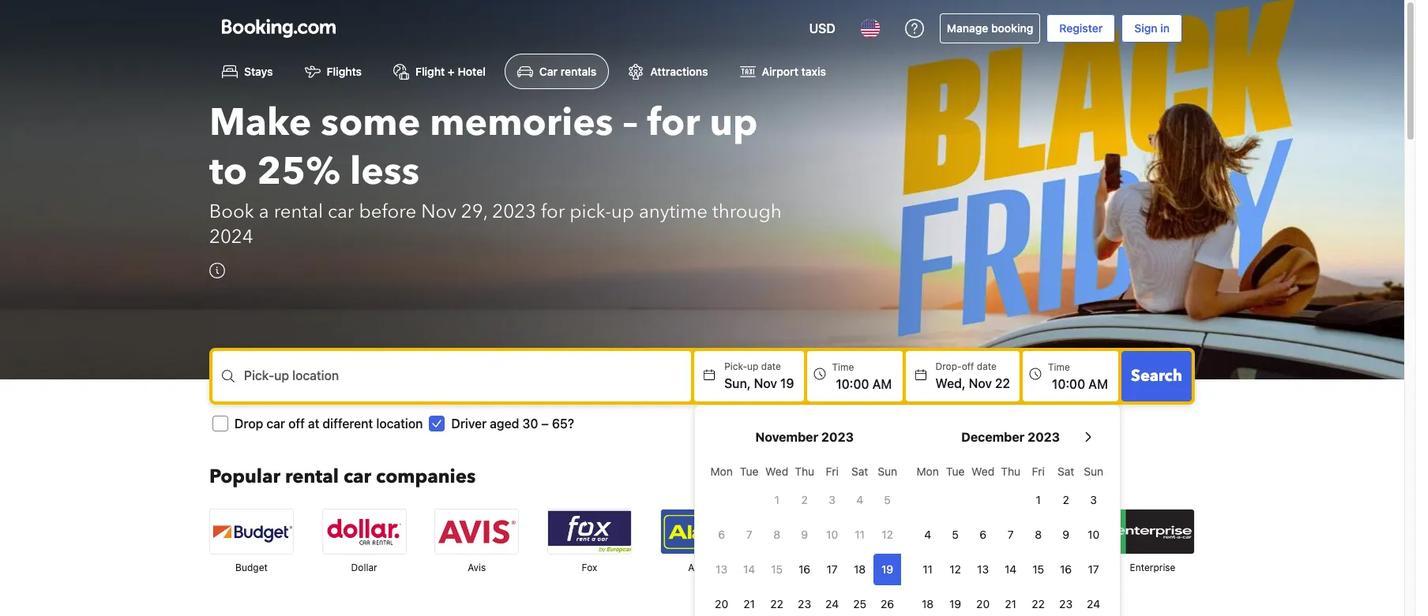 Task type: locate. For each thing, give the bounding box(es) containing it.
dollar logo image
[[323, 510, 406, 555]]

– right 30 at the bottom left
[[541, 417, 549, 431]]

20 inside 'checkbox'
[[715, 598, 728, 612]]

11 November 2023 checkbox
[[846, 520, 874, 552]]

rental right a
[[274, 199, 323, 225]]

10 inside checkbox
[[826, 529, 838, 542]]

1 thu from the left
[[795, 465, 814, 479]]

16 right hertz
[[1060, 563, 1072, 577]]

2 24 from the left
[[1087, 598, 1100, 612]]

21 inside 21 december 2023 option
[[1005, 598, 1017, 612]]

mon up sixt logo at the right bottom of the page
[[917, 465, 939, 479]]

13 inside 13 option
[[977, 563, 989, 577]]

20 December 2023 checkbox
[[969, 589, 997, 617]]

pick-
[[570, 199, 611, 225]]

4 left 5 december 2023 option
[[924, 529, 931, 542]]

mon tue wed thu up 1 checkbox
[[710, 465, 814, 479]]

0 horizontal spatial 18
[[854, 563, 866, 577]]

car
[[539, 65, 558, 78]]

pick- inside pick-up date sun, nov 19
[[724, 361, 747, 373]]

2023 right december
[[1028, 431, 1060, 445]]

date up november
[[761, 361, 781, 373]]

2 13 from the left
[[977, 563, 989, 577]]

1 vertical spatial 4
[[924, 529, 931, 542]]

1
[[774, 494, 779, 507], [1036, 494, 1041, 507]]

airport taxis link
[[727, 54, 839, 89]]

1 14 from the left
[[743, 563, 755, 577]]

10 for "10" checkbox
[[826, 529, 838, 542]]

2 date from the left
[[977, 361, 997, 373]]

16 inside 16 option
[[799, 563, 811, 577]]

1 horizontal spatial sat
[[1058, 465, 1074, 479]]

sat up 2 december 2023 checkbox in the bottom right of the page
[[1058, 465, 1074, 479]]

0 horizontal spatial pick-
[[244, 369, 274, 383]]

0 horizontal spatial location
[[292, 369, 339, 383]]

thu down december 2023
[[1001, 465, 1021, 479]]

attractions link
[[615, 54, 721, 89]]

1 horizontal spatial date
[[977, 361, 997, 373]]

2 December 2023 checkbox
[[1052, 485, 1080, 517]]

1 for december
[[1036, 494, 1041, 507]]

0 horizontal spatial 10
[[826, 529, 838, 542]]

date
[[761, 361, 781, 373], [977, 361, 997, 373]]

10 for 10 december 2023 option
[[1088, 529, 1100, 542]]

budget
[[235, 563, 268, 574]]

4 December 2023 checkbox
[[914, 520, 942, 552]]

13 for the "13 november 2023" checkbox
[[716, 563, 728, 577]]

1 horizontal spatial 5
[[952, 529, 959, 542]]

1 horizontal spatial tue
[[946, 465, 965, 479]]

18 left 19 december 2023 option
[[922, 598, 934, 612]]

1 3 from the left
[[829, 494, 836, 507]]

3 right 2 december 2023 checkbox in the bottom right of the page
[[1090, 494, 1097, 507]]

6 for 6 option
[[980, 529, 987, 542]]

1 fri from the left
[[826, 465, 839, 479]]

budget logo image
[[210, 510, 293, 555]]

1 horizontal spatial nov
[[754, 377, 777, 391]]

1 vertical spatial for
[[541, 199, 565, 225]]

book
[[209, 199, 254, 225]]

1 8 from the left
[[773, 529, 780, 542]]

2 mon tue wed thu from the left
[[917, 465, 1021, 479]]

for left pick-
[[541, 199, 565, 225]]

3 for december 2023
[[1090, 494, 1097, 507]]

2 sat from the left
[[1058, 465, 1074, 479]]

1 horizontal spatial 14
[[1005, 563, 1017, 577]]

3 inside "checkbox"
[[829, 494, 836, 507]]

pick- up drop
[[244, 369, 274, 383]]

0 horizontal spatial –
[[541, 417, 549, 431]]

4 right 3 "checkbox"
[[856, 494, 863, 507]]

4 for 4 november 2023 option
[[856, 494, 863, 507]]

1 mon from the left
[[710, 465, 733, 479]]

0 horizontal spatial 4
[[856, 494, 863, 507]]

0 vertical spatial 12
[[882, 529, 893, 542]]

sat
[[851, 465, 868, 479], [1058, 465, 1074, 479]]

2 horizontal spatial 2023
[[1028, 431, 1060, 445]]

hertz logo image
[[999, 510, 1082, 555]]

3 November 2023 checkbox
[[818, 485, 846, 517]]

search
[[1131, 366, 1182, 387]]

for down attractions
[[647, 97, 700, 150]]

2 23 from the left
[[1059, 598, 1073, 612]]

8 right 7 option
[[773, 529, 780, 542]]

9
[[801, 529, 808, 542], [1063, 529, 1069, 542]]

– for 65?
[[541, 417, 549, 431]]

sat up 4 november 2023 option
[[851, 465, 868, 479]]

0 horizontal spatial 24
[[826, 598, 839, 612]]

nov left 29,
[[421, 199, 456, 225]]

5 December 2023 checkbox
[[942, 520, 969, 552]]

0 horizontal spatial nov
[[421, 199, 456, 225]]

5 right 4 december 2023 option
[[952, 529, 959, 542]]

0 vertical spatial –
[[623, 97, 638, 150]]

0 horizontal spatial 16
[[799, 563, 811, 577]]

0 horizontal spatial grid
[[708, 457, 901, 617]]

2 7 from the left
[[1008, 529, 1014, 542]]

1 6 from the left
[[718, 529, 725, 542]]

mon up alamo logo
[[710, 465, 733, 479]]

mon tue wed thu for december
[[917, 465, 1021, 479]]

date for 22
[[977, 361, 997, 373]]

3 right 2 november 2023 checkbox
[[829, 494, 836, 507]]

22 right 21 november 2023 option at the bottom of the page
[[770, 598, 783, 612]]

17 right 16 option
[[827, 563, 838, 577]]

1 grid from the left
[[708, 457, 901, 617]]

sat for november 2023
[[851, 465, 868, 479]]

1 horizontal spatial 17
[[1088, 563, 1099, 577]]

1 inside option
[[1036, 494, 1041, 507]]

wed up 1 checkbox
[[765, 465, 788, 479]]

1 mon tue wed thu from the left
[[710, 465, 814, 479]]

1 21 from the left
[[744, 598, 755, 612]]

17 inside checkbox
[[827, 563, 838, 577]]

2 tue from the left
[[946, 465, 965, 479]]

grid for november
[[708, 457, 901, 617]]

manage
[[947, 21, 988, 35]]

1 vertical spatial 11
[[923, 563, 933, 577]]

0 horizontal spatial thu
[[795, 465, 814, 479]]

0 horizontal spatial date
[[761, 361, 781, 373]]

19 November 2023 checkbox
[[874, 555, 901, 586]]

1 left 2 december 2023 checkbox in the bottom right of the page
[[1036, 494, 1041, 507]]

6 November 2023 checkbox
[[708, 520, 735, 552]]

date inside pick-up date sun, nov 19
[[761, 361, 781, 373]]

11
[[855, 529, 865, 542], [923, 563, 933, 577]]

12 inside checkbox
[[882, 529, 893, 542]]

rental
[[274, 199, 323, 225], [285, 465, 339, 491]]

1 vertical spatial rental
[[285, 465, 339, 491]]

1 vertical spatial 5
[[952, 529, 959, 542]]

6 for "6" option
[[718, 529, 725, 542]]

7 right 6 option
[[1008, 529, 1014, 542]]

rental inside make some memories – for up to 25% less book a rental car before nov 29, 2023 for pick-up anytime through 2024
[[274, 199, 323, 225]]

make
[[209, 97, 311, 150]]

2 17 from the left
[[1088, 563, 1099, 577]]

19 right 18 november 2023 option
[[882, 563, 893, 577]]

22 right 21 december 2023 option
[[1032, 598, 1045, 612]]

0 vertical spatial location
[[292, 369, 339, 383]]

25 November 2023 checkbox
[[846, 589, 874, 617]]

thu
[[795, 465, 814, 479], [1001, 465, 1021, 479]]

off up wed,
[[962, 361, 974, 373]]

1 horizontal spatial 23
[[1059, 598, 1073, 612]]

1 inside checkbox
[[774, 494, 779, 507]]

24 right the 23 december 2023 option
[[1087, 598, 1100, 612]]

1 horizontal spatial fri
[[1032, 465, 1045, 479]]

16 for 16 option
[[799, 563, 811, 577]]

4
[[856, 494, 863, 507], [924, 529, 931, 542]]

see terms and conditions for more information image
[[209, 263, 225, 279]]

2 6 from the left
[[980, 529, 987, 542]]

1 horizontal spatial wed
[[972, 465, 995, 479]]

18 right 17 november 2023 checkbox
[[854, 563, 866, 577]]

2 9 from the left
[[1063, 529, 1069, 542]]

flight + hotel
[[416, 65, 486, 78]]

0 horizontal spatial 17
[[827, 563, 838, 577]]

1 horizontal spatial 3
[[1090, 494, 1097, 507]]

2 mon from the left
[[917, 465, 939, 479]]

18
[[854, 563, 866, 577], [922, 598, 934, 612]]

0 vertical spatial 4
[[856, 494, 863, 507]]

sun
[[878, 465, 897, 479], [1084, 465, 1103, 479]]

1 tue from the left
[[740, 465, 759, 479]]

2 vertical spatial car
[[343, 465, 371, 491]]

8 right the 7 december 2023 option
[[1035, 529, 1042, 542]]

19 for 19 option at the bottom right of page
[[882, 563, 893, 577]]

21 November 2023 checkbox
[[735, 589, 763, 617]]

5 for 5 checkbox
[[884, 494, 891, 507]]

tue
[[740, 465, 759, 479], [946, 465, 965, 479]]

8 inside checkbox
[[1035, 529, 1042, 542]]

2 1 from the left
[[1036, 494, 1041, 507]]

0 horizontal spatial fri
[[826, 465, 839, 479]]

0 horizontal spatial 19
[[780, 377, 794, 391]]

10 inside option
[[1088, 529, 1100, 542]]

0 horizontal spatial 7
[[746, 529, 752, 542]]

1 horizontal spatial 6
[[980, 529, 987, 542]]

november 2023
[[755, 431, 854, 445]]

1 horizontal spatial 16
[[1060, 563, 1072, 577]]

2023
[[492, 199, 536, 225], [821, 431, 854, 445], [1028, 431, 1060, 445]]

1 1 from the left
[[774, 494, 779, 507]]

11 left 12 december 2023 option
[[923, 563, 933, 577]]

2 left the 3 december 2023 option
[[1063, 494, 1069, 507]]

0 vertical spatial 19
[[780, 377, 794, 391]]

22 for 22 december 2023 option
[[1032, 598, 1045, 612]]

2 thu from the left
[[1001, 465, 1021, 479]]

0 horizontal spatial 14
[[743, 563, 755, 577]]

7 December 2023 checkbox
[[997, 520, 1025, 552]]

2 20 from the left
[[976, 598, 990, 612]]

1 horizontal spatial 15
[[1032, 563, 1044, 577]]

18 December 2023 checkbox
[[914, 589, 942, 617]]

20 for 20 checkbox
[[976, 598, 990, 612]]

flights link
[[292, 54, 374, 89]]

1 horizontal spatial 12
[[950, 563, 961, 577]]

12 left 13 option on the right bottom
[[950, 563, 961, 577]]

wed
[[765, 465, 788, 479], [972, 465, 995, 479]]

fri up 3 "checkbox"
[[826, 465, 839, 479]]

manage booking
[[947, 21, 1033, 35]]

7 for the 7 december 2023 option
[[1008, 529, 1014, 542]]

nov inside make some memories – for up to 25% less book a rental car before nov 29, 2023 for pick-up anytime through 2024
[[421, 199, 456, 225]]

21 December 2023 checkbox
[[997, 589, 1025, 617]]

car right drop
[[266, 417, 285, 431]]

2 fri from the left
[[1032, 465, 1045, 479]]

0 vertical spatial 5
[[884, 494, 891, 507]]

2 8 from the left
[[1035, 529, 1042, 542]]

december
[[961, 431, 1025, 445]]

enterprise logo image
[[1111, 510, 1194, 555]]

22
[[995, 377, 1010, 391], [770, 598, 783, 612], [1032, 598, 1045, 612]]

1 horizontal spatial 20
[[976, 598, 990, 612]]

20 left 21 november 2023 option at the bottom of the page
[[715, 598, 728, 612]]

8 November 2023 checkbox
[[763, 520, 791, 552]]

1 horizontal spatial 13
[[977, 563, 989, 577]]

24 left "25"
[[826, 598, 839, 612]]

1 10 from the left
[[826, 529, 838, 542]]

thrifty
[[800, 563, 830, 574]]

5 inside checkbox
[[884, 494, 891, 507]]

1 left 2 november 2023 checkbox
[[774, 494, 779, 507]]

19 inside option
[[882, 563, 893, 577]]

nov for sun,
[[754, 377, 777, 391]]

0 horizontal spatial wed
[[765, 465, 788, 479]]

0 horizontal spatial 23
[[798, 598, 811, 612]]

4 November 2023 checkbox
[[846, 485, 874, 517]]

2 right 1 checkbox
[[801, 494, 808, 507]]

14 right 13 option on the right bottom
[[1005, 563, 1017, 577]]

rental down at
[[285, 465, 339, 491]]

19
[[780, 377, 794, 391], [882, 563, 893, 577], [949, 598, 961, 612]]

date inside drop-off date wed, nov 22
[[977, 361, 997, 373]]

0 horizontal spatial 21
[[744, 598, 755, 612]]

17 November 2023 checkbox
[[818, 555, 846, 586]]

1 horizontal spatial 2
[[1063, 494, 1069, 507]]

2 horizontal spatial 22
[[1032, 598, 1045, 612]]

0 horizontal spatial 13
[[716, 563, 728, 577]]

23 right 22 checkbox
[[798, 598, 811, 612]]

1 sun from the left
[[878, 465, 897, 479]]

5
[[884, 494, 891, 507], [952, 529, 959, 542]]

11 right "10" checkbox
[[855, 529, 865, 542]]

16
[[799, 563, 811, 577], [1060, 563, 1072, 577]]

tue down november
[[740, 465, 759, 479]]

16 right the 15 november 2023 option
[[799, 563, 811, 577]]

1 horizontal spatial mon tue wed thu
[[917, 465, 1021, 479]]

23 November 2023 checkbox
[[791, 589, 818, 617]]

14 right the "13 november 2023" checkbox
[[743, 563, 755, 577]]

make some memories – for up to 25% less book a rental car before nov 29, 2023 for pick-up anytime through 2024
[[209, 97, 782, 251]]

12 inside option
[[950, 563, 961, 577]]

0 horizontal spatial 22
[[770, 598, 783, 612]]

airport
[[762, 65, 798, 78]]

19 inside option
[[949, 598, 961, 612]]

15 for the 15 november 2023 option
[[771, 563, 783, 577]]

pick- for pick-up date sun, nov 19
[[724, 361, 747, 373]]

19 right sun,
[[780, 377, 794, 391]]

17 for 17 november 2023 checkbox
[[827, 563, 838, 577]]

airport taxis
[[762, 65, 826, 78]]

6 left 7 option
[[718, 529, 725, 542]]

2 sun from the left
[[1084, 465, 1103, 479]]

0 vertical spatial for
[[647, 97, 700, 150]]

nov inside pick-up date sun, nov 19
[[754, 377, 777, 391]]

2 2 from the left
[[1063, 494, 1069, 507]]

off left at
[[288, 417, 305, 431]]

flight + hotel link
[[381, 54, 498, 89]]

1 horizontal spatial 22
[[995, 377, 1010, 391]]

1 vertical spatial 18
[[922, 598, 934, 612]]

21 left 22 checkbox
[[744, 598, 755, 612]]

in
[[1160, 21, 1170, 35]]

23 right 22 december 2023 option
[[1059, 598, 1073, 612]]

12 for 12 december 2023 option
[[950, 563, 961, 577]]

1 horizontal spatial 9
[[1063, 529, 1069, 542]]

memories
[[430, 97, 613, 150]]

14 for 14 november 2023 option
[[743, 563, 755, 577]]

sun up the 3 december 2023 option
[[1084, 465, 1103, 479]]

10
[[826, 529, 838, 542], [1088, 529, 1100, 542]]

3
[[829, 494, 836, 507], [1090, 494, 1097, 507]]

0 vertical spatial 18
[[854, 563, 866, 577]]

16 inside 16 'option'
[[1060, 563, 1072, 577]]

tue for december
[[946, 465, 965, 479]]

1 9 from the left
[[801, 529, 808, 542]]

20 for 20 'checkbox'
[[715, 598, 728, 612]]

0 horizontal spatial 11
[[855, 529, 865, 542]]

2 wed from the left
[[972, 465, 995, 479]]

different
[[323, 417, 373, 431]]

5 right 4 november 2023 option
[[884, 494, 891, 507]]

22 inside option
[[1032, 598, 1045, 612]]

0 horizontal spatial tue
[[740, 465, 759, 479]]

mon tue wed thu
[[710, 465, 814, 479], [917, 465, 1021, 479]]

car inside make some memories – for up to 25% less book a rental car before nov 29, 2023 for pick-up anytime through 2024
[[328, 199, 354, 225]]

1 horizontal spatial thu
[[1001, 465, 1021, 479]]

fri for december
[[1032, 465, 1045, 479]]

11 inside checkbox
[[923, 563, 933, 577]]

13 left 14 november 2023 option
[[716, 563, 728, 577]]

14 inside option
[[743, 563, 755, 577]]

24 inside option
[[1087, 598, 1100, 612]]

2
[[801, 494, 808, 507], [1063, 494, 1069, 507]]

nov right sun,
[[754, 377, 777, 391]]

14
[[743, 563, 755, 577], [1005, 563, 1017, 577]]

0 vertical spatial 11
[[855, 529, 865, 542]]

8
[[773, 529, 780, 542], [1035, 529, 1042, 542]]

1 horizontal spatial 19
[[882, 563, 893, 577]]

1 horizontal spatial mon
[[917, 465, 939, 479]]

0 horizontal spatial 8
[[773, 529, 780, 542]]

1 vertical spatial –
[[541, 417, 549, 431]]

19 for 19 december 2023 option
[[949, 598, 961, 612]]

1 horizontal spatial pick-
[[724, 361, 747, 373]]

1 7 from the left
[[746, 529, 752, 542]]

20
[[715, 598, 728, 612], [976, 598, 990, 612]]

5 inside option
[[952, 529, 959, 542]]

5 for 5 december 2023 option
[[952, 529, 959, 542]]

sixt logo image
[[886, 510, 969, 555]]

0 horizontal spatial 2023
[[492, 199, 536, 225]]

thu for november
[[795, 465, 814, 479]]

1 horizontal spatial 11
[[923, 563, 933, 577]]

2023 right november
[[821, 431, 854, 445]]

2023 inside make some memories – for up to 25% less book a rental car before nov 29, 2023 for pick-up anytime through 2024
[[492, 199, 536, 225]]

0 horizontal spatial mon
[[710, 465, 733, 479]]

1 date from the left
[[761, 361, 781, 373]]

9 right 8 november 2023 option
[[801, 529, 808, 542]]

7 right "6" option
[[746, 529, 752, 542]]

pick- up sun,
[[724, 361, 747, 373]]

0 horizontal spatial 15
[[771, 563, 783, 577]]

23
[[798, 598, 811, 612], [1059, 598, 1073, 612]]

20 inside checkbox
[[976, 598, 990, 612]]

2 November 2023 checkbox
[[791, 485, 818, 517]]

1 horizontal spatial 18
[[922, 598, 934, 612]]

10 right 9 november 2023 checkbox
[[826, 529, 838, 542]]

0 horizontal spatial 12
[[882, 529, 893, 542]]

off
[[962, 361, 974, 373], [288, 417, 305, 431]]

thu up 2 november 2023 checkbox
[[795, 465, 814, 479]]

6 December 2023 checkbox
[[969, 520, 997, 552]]

mon tue wed thu down december
[[917, 465, 1021, 479]]

fri
[[826, 465, 839, 479], [1032, 465, 1045, 479]]

1 vertical spatial 19
[[882, 563, 893, 577]]

1 vertical spatial 12
[[950, 563, 961, 577]]

1 16 from the left
[[799, 563, 811, 577]]

2 16 from the left
[[1060, 563, 1072, 577]]

7
[[746, 529, 752, 542], [1008, 529, 1014, 542]]

– inside make some memories – for up to 25% less book a rental car before nov 29, 2023 for pick-up anytime through 2024
[[623, 97, 638, 150]]

9 right 8 checkbox in the bottom right of the page
[[1063, 529, 1069, 542]]

13 inside the "13 november 2023" checkbox
[[716, 563, 728, 577]]

23 inside checkbox
[[798, 598, 811, 612]]

0 horizontal spatial 3
[[829, 494, 836, 507]]

21
[[744, 598, 755, 612], [1005, 598, 1017, 612]]

avis
[[468, 563, 486, 574]]

nov right wed,
[[969, 377, 992, 391]]

mon tue wed thu for november
[[710, 465, 814, 479]]

1 sat from the left
[[851, 465, 868, 479]]

3 for november 2023
[[829, 494, 836, 507]]

off inside drop-off date wed, nov 22
[[962, 361, 974, 373]]

1 17 from the left
[[827, 563, 838, 577]]

up
[[710, 97, 758, 150], [611, 199, 634, 225], [747, 361, 759, 373], [274, 369, 289, 383]]

1 23 from the left
[[798, 598, 811, 612]]

1 horizontal spatial 4
[[924, 529, 931, 542]]

15 right 14 december 2023 checkbox
[[1032, 563, 1044, 577]]

21 left 22 december 2023 option
[[1005, 598, 1017, 612]]

car down different
[[343, 465, 371, 491]]

2024
[[209, 225, 253, 251]]

2 14 from the left
[[1005, 563, 1017, 577]]

26 November 2023 checkbox
[[874, 589, 901, 617]]

17 right 16 'option'
[[1088, 563, 1099, 577]]

24 inside checkbox
[[826, 598, 839, 612]]

car left before
[[328, 199, 354, 225]]

location up at
[[292, 369, 339, 383]]

1 horizontal spatial sun
[[1084, 465, 1103, 479]]

1 2 from the left
[[801, 494, 808, 507]]

21 inside 21 november 2023 option
[[744, 598, 755, 612]]

date right drop- at the right of the page
[[977, 361, 997, 373]]

2 3 from the left
[[1090, 494, 1097, 507]]

12 right 11 option
[[882, 529, 893, 542]]

2 grid from the left
[[914, 457, 1107, 617]]

fri up 1 option
[[1032, 465, 1045, 479]]

20 left 21 december 2023 option
[[976, 598, 990, 612]]

fri for november
[[826, 465, 839, 479]]

1 wed from the left
[[765, 465, 788, 479]]

sun up 5 checkbox
[[878, 465, 897, 479]]

sixt
[[919, 563, 936, 574]]

nov inside drop-off date wed, nov 22
[[969, 377, 992, 391]]

car
[[328, 199, 354, 225], [266, 417, 285, 431], [343, 465, 371, 491]]

up inside pick-up date sun, nov 19
[[747, 361, 759, 373]]

15
[[771, 563, 783, 577], [1032, 563, 1044, 577]]

pick-
[[724, 361, 747, 373], [244, 369, 274, 383]]

sun,
[[724, 377, 751, 391]]

thrifty logo image
[[773, 510, 856, 555]]

november
[[755, 431, 818, 445]]

11 inside option
[[855, 529, 865, 542]]

23 inside option
[[1059, 598, 1073, 612]]

0 horizontal spatial sat
[[851, 465, 868, 479]]

location right different
[[376, 417, 423, 431]]

7 for 7 option
[[746, 529, 752, 542]]

mon
[[710, 465, 733, 479], [917, 465, 939, 479]]

tue down december
[[946, 465, 965, 479]]

15 right 14 november 2023 option
[[771, 563, 783, 577]]

24
[[826, 598, 839, 612], [1087, 598, 1100, 612]]

1 horizontal spatial off
[[962, 361, 974, 373]]

22 inside checkbox
[[770, 598, 783, 612]]

car rentals link
[[505, 54, 609, 89]]

6 right 5 december 2023 option
[[980, 529, 987, 542]]

10 right 9 checkbox
[[1088, 529, 1100, 542]]

17
[[827, 563, 838, 577], [1088, 563, 1099, 577]]

1 horizontal spatial 21
[[1005, 598, 1017, 612]]

2023 right 29,
[[492, 199, 536, 225]]

2 10 from the left
[[1088, 529, 1100, 542]]

7 inside option
[[1008, 529, 1014, 542]]

– down the attractions link
[[623, 97, 638, 150]]

0 vertical spatial off
[[962, 361, 974, 373]]

19 right 18 option
[[949, 598, 961, 612]]

2 horizontal spatial nov
[[969, 377, 992, 391]]

tue for november
[[740, 465, 759, 479]]

1 horizontal spatial 7
[[1008, 529, 1014, 542]]

1 20 from the left
[[715, 598, 728, 612]]

7 inside option
[[746, 529, 752, 542]]

17 inside 'option'
[[1088, 563, 1099, 577]]

2 21 from the left
[[1005, 598, 1017, 612]]

wed for november
[[765, 465, 788, 479]]

13 right 12 december 2023 option
[[977, 563, 989, 577]]

1 horizontal spatial 1
[[1036, 494, 1041, 507]]

13 December 2023 checkbox
[[969, 555, 997, 586]]

alamo
[[688, 563, 716, 574]]

8 inside option
[[773, 529, 780, 542]]

1 horizontal spatial 8
[[1035, 529, 1042, 542]]

2 horizontal spatial 19
[[949, 598, 961, 612]]

8 for 8 checkbox in the bottom right of the page
[[1035, 529, 1042, 542]]

2 for november
[[801, 494, 808, 507]]

wed down december
[[972, 465, 995, 479]]

1 13 from the left
[[716, 563, 728, 577]]

3 inside option
[[1090, 494, 1097, 507]]

9 December 2023 checkbox
[[1052, 520, 1080, 552]]

2 15 from the left
[[1032, 563, 1044, 577]]

0 horizontal spatial sun
[[878, 465, 897, 479]]

1 15 from the left
[[771, 563, 783, 577]]

up up sun,
[[747, 361, 759, 373]]

14 inside checkbox
[[1005, 563, 1017, 577]]

0 horizontal spatial off
[[288, 417, 305, 431]]

2 for december
[[1063, 494, 1069, 507]]

14 December 2023 checkbox
[[997, 555, 1025, 586]]

65?
[[552, 417, 574, 431]]

22 right wed,
[[995, 377, 1010, 391]]

0 horizontal spatial 1
[[774, 494, 779, 507]]

pick-up location
[[244, 369, 339, 383]]

21 for 21 december 2023 option
[[1005, 598, 1017, 612]]

1 24 from the left
[[826, 598, 839, 612]]

19 inside pick-up date sun, nov 19
[[780, 377, 794, 391]]

0 horizontal spatial 5
[[884, 494, 891, 507]]

to
[[209, 146, 247, 198]]

1 horizontal spatial –
[[623, 97, 638, 150]]

1 horizontal spatial 10
[[1088, 529, 1100, 542]]

12 December 2023 checkbox
[[942, 555, 969, 586]]

grid
[[708, 457, 901, 617], [914, 457, 1107, 617]]

1 November 2023 checkbox
[[763, 485, 791, 517]]

1 horizontal spatial location
[[376, 417, 423, 431]]

23 December 2023 checkbox
[[1052, 589, 1080, 617]]

1 horizontal spatial 2023
[[821, 431, 854, 445]]



Task type: describe. For each thing, give the bounding box(es) containing it.
1 vertical spatial off
[[288, 417, 305, 431]]

drop-
[[936, 361, 962, 373]]

15 December 2023 checkbox
[[1025, 555, 1052, 586]]

13 for 13 option on the right bottom
[[977, 563, 989, 577]]

before
[[359, 199, 416, 225]]

aged
[[490, 417, 519, 431]]

24 December 2023 checkbox
[[1080, 589, 1107, 617]]

avis logo image
[[435, 510, 518, 555]]

nov for wed,
[[969, 377, 992, 391]]

18 for 18 option
[[922, 598, 934, 612]]

enterprise
[[1130, 563, 1176, 574]]

1 vertical spatial car
[[266, 417, 285, 431]]

9 November 2023 checkbox
[[791, 520, 818, 552]]

at
[[308, 417, 319, 431]]

13 November 2023 checkbox
[[708, 555, 735, 586]]

pick-up date sun, nov 19
[[724, 361, 794, 391]]

10 December 2023 checkbox
[[1080, 520, 1107, 552]]

14 November 2023 checkbox
[[735, 555, 763, 586]]

mon for december
[[917, 465, 939, 479]]

usd
[[809, 21, 835, 36]]

rentals
[[561, 65, 597, 78]]

25
[[853, 598, 867, 612]]

24 November 2023 checkbox
[[818, 589, 846, 617]]

23 for the 23 december 2023 option
[[1059, 598, 1073, 612]]

5 November 2023 checkbox
[[874, 485, 901, 517]]

12 November 2023 checkbox
[[874, 520, 901, 552]]

20 November 2023 checkbox
[[708, 589, 735, 617]]

up up drop car off at different location
[[274, 369, 289, 383]]

30
[[522, 417, 538, 431]]

manage booking link
[[940, 13, 1040, 43]]

through
[[712, 199, 782, 225]]

11 for "11" checkbox
[[923, 563, 933, 577]]

booking
[[991, 21, 1033, 35]]

sign
[[1134, 21, 1158, 35]]

fox
[[582, 563, 597, 574]]

19 cell
[[874, 552, 901, 586]]

drop-off date wed, nov 22
[[936, 361, 1010, 391]]

8 December 2023 checkbox
[[1025, 520, 1052, 552]]

17 December 2023 checkbox
[[1080, 555, 1107, 586]]

hotel
[[458, 65, 486, 78]]

24 for 24 december 2023 option
[[1087, 598, 1100, 612]]

3 December 2023 checkbox
[[1080, 485, 1107, 517]]

drop
[[235, 417, 263, 431]]

pick- for pick-up location
[[244, 369, 274, 383]]

see terms and conditions for more information image
[[209, 263, 225, 279]]

2023 for december
[[1028, 431, 1060, 445]]

– for for
[[623, 97, 638, 150]]

popular rental car companies
[[209, 465, 476, 491]]

1 December 2023 checkbox
[[1025, 485, 1052, 517]]

22 December 2023 checkbox
[[1025, 589, 1052, 617]]

less
[[350, 146, 420, 198]]

date for 19
[[761, 361, 781, 373]]

up down airport taxis link
[[710, 97, 758, 150]]

driver
[[451, 417, 487, 431]]

19 December 2023 checkbox
[[942, 589, 969, 617]]

1 horizontal spatial for
[[647, 97, 700, 150]]

26
[[881, 598, 894, 612]]

some
[[321, 97, 420, 150]]

sat for december 2023
[[1058, 465, 1074, 479]]

attractions
[[650, 65, 708, 78]]

anytime
[[639, 199, 708, 225]]

stays link
[[209, 54, 286, 89]]

16 December 2023 checkbox
[[1052, 555, 1080, 586]]

11 for 11 option
[[855, 529, 865, 542]]

fox logo image
[[548, 510, 631, 555]]

alamo logo image
[[661, 510, 744, 555]]

companies
[[376, 465, 476, 491]]

16 for 16 'option'
[[1060, 563, 1072, 577]]

popular
[[209, 465, 280, 491]]

usd button
[[800, 9, 845, 47]]

18 November 2023 checkbox
[[846, 555, 874, 586]]

Pick-up location field
[[244, 377, 691, 396]]

24 for '24 november 2023' checkbox
[[826, 598, 839, 612]]

22 November 2023 checkbox
[[763, 589, 791, 617]]

wed for december
[[972, 465, 995, 479]]

search button
[[1122, 352, 1192, 402]]

22 inside drop-off date wed, nov 22
[[995, 377, 1010, 391]]

sign in link
[[1122, 14, 1182, 43]]

register
[[1059, 21, 1103, 35]]

14 for 14 december 2023 checkbox
[[1005, 563, 1017, 577]]

7 November 2023 checkbox
[[735, 520, 763, 552]]

register link
[[1047, 14, 1115, 43]]

23 for 23 checkbox
[[798, 598, 811, 612]]

thu for december
[[1001, 465, 1021, 479]]

stays
[[244, 65, 273, 78]]

dollar
[[351, 563, 377, 574]]

17 for 17 december 2023 'option'
[[1088, 563, 1099, 577]]

sign in
[[1134, 21, 1170, 35]]

2023 for november
[[821, 431, 854, 445]]

15 for 15 option on the right of page
[[1032, 563, 1044, 577]]

29,
[[461, 199, 488, 225]]

12 for 12 november 2023 checkbox
[[882, 529, 893, 542]]

22 for 22 checkbox
[[770, 598, 783, 612]]

up left anytime
[[611, 199, 634, 225]]

10 November 2023 checkbox
[[818, 520, 846, 552]]

21 for 21 november 2023 option at the bottom of the page
[[744, 598, 755, 612]]

flights
[[327, 65, 362, 78]]

1 for november
[[774, 494, 779, 507]]

wed,
[[936, 377, 966, 391]]

18 for 18 november 2023 option
[[854, 563, 866, 577]]

booking.com online hotel reservations image
[[222, 19, 336, 38]]

8 for 8 november 2023 option
[[773, 529, 780, 542]]

0 horizontal spatial for
[[541, 199, 565, 225]]

flight
[[416, 65, 445, 78]]

4 for 4 december 2023 option
[[924, 529, 931, 542]]

december 2023
[[961, 431, 1060, 445]]

25%
[[257, 146, 340, 198]]

sun for november 2023
[[878, 465, 897, 479]]

15 November 2023 checkbox
[[763, 555, 791, 586]]

drop car off at different location
[[235, 417, 423, 431]]

+
[[448, 65, 455, 78]]

mon for november
[[710, 465, 733, 479]]

1 vertical spatial location
[[376, 417, 423, 431]]

a
[[259, 199, 269, 225]]

sun for december 2023
[[1084, 465, 1103, 479]]

9 for 9 checkbox
[[1063, 529, 1069, 542]]

16 November 2023 checkbox
[[791, 555, 818, 586]]

taxis
[[801, 65, 826, 78]]

car rentals
[[539, 65, 597, 78]]

driver aged 30 – 65?
[[451, 417, 574, 431]]

11 December 2023 checkbox
[[914, 555, 942, 586]]

grid for december
[[914, 457, 1107, 617]]

9 for 9 november 2023 checkbox
[[801, 529, 808, 542]]

hertz
[[1028, 563, 1052, 574]]



Task type: vqa. For each thing, say whether or not it's contained in the screenshot.


